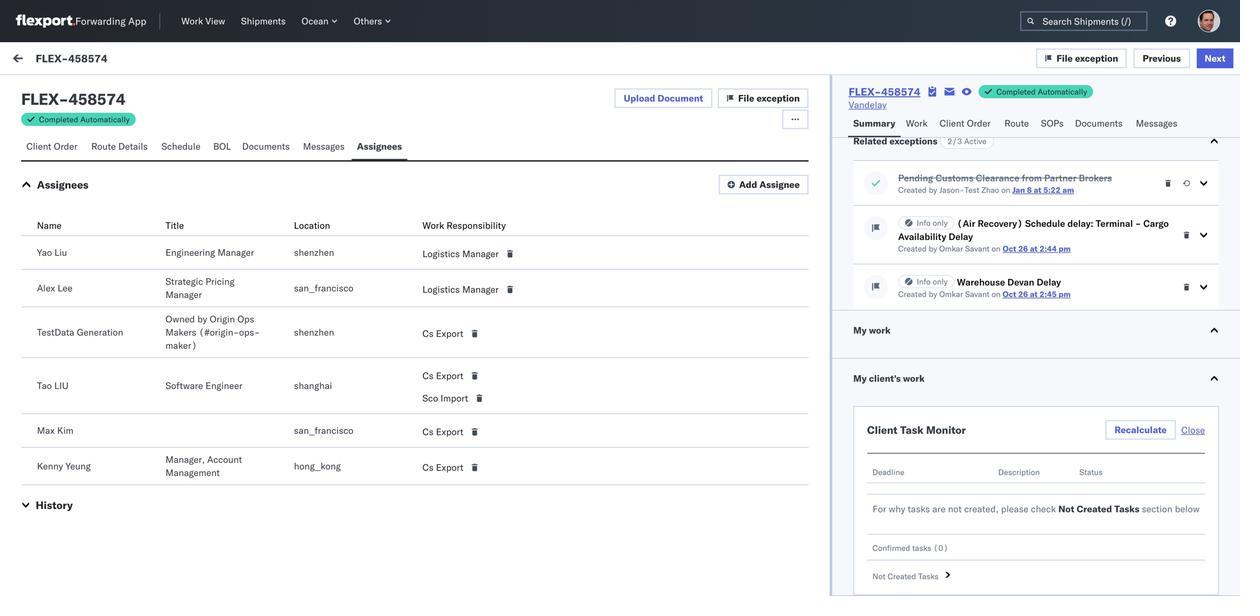 Task type: describe. For each thing, give the bounding box(es) containing it.
monitor
[[926, 424, 966, 437]]

by for created by omkar savant on oct 26 at 2:45 pm
[[929, 290, 937, 299]]

1 horizontal spatial documents
[[1075, 118, 1123, 129]]

my work inside button
[[853, 325, 891, 336]]

1 vertical spatial client order
[[26, 141, 78, 152]]

oct 26 at 2:45 pm button
[[1003, 290, 1071, 299]]

info for (air recovery) schedule delay: terminal - cargo availability delay
[[917, 218, 931, 228]]

savant for (air
[[965, 244, 990, 254]]

on for recovery)
[[992, 244, 1001, 254]]

1 horizontal spatial delay
[[1037, 277, 1061, 288]]

2 logistics from the top
[[422, 284, 460, 295]]

external (0) button
[[16, 78, 83, 104]]

1 horizontal spatial completed
[[996, 87, 1036, 97]]

0 vertical spatial exception
[[1075, 52, 1118, 64]]

2 horizontal spatial flex-
[[849, 85, 881, 98]]

not created tasks
[[872, 572, 939, 582]]

work view link
[[176, 13, 230, 30]]

upload document
[[624, 92, 703, 104]]

max kim
[[37, 425, 73, 437]]

0 horizontal spatial documents button
[[237, 135, 298, 160]]

j
[[113, 144, 115, 153]]

on for devan
[[992, 290, 1001, 299]]

resize handle column header for message
[[627, 110, 643, 250]]

- inside (air recovery) schedule delay: terminal - cargo availability delay
[[1135, 218, 1141, 229]]

message
[[109, 115, 141, 124]]

4 cs from the top
[[422, 462, 434, 474]]

testdata generation
[[37, 327, 123, 338]]

8
[[1027, 185, 1032, 195]]

schedule inside (air recovery) schedule delay: terminal - cargo availability delay
[[1025, 218, 1065, 229]]

x
[[115, 144, 120, 153]]

by for created by omkar savant on oct 26 at 2:44 pm
[[929, 244, 937, 254]]

related exceptions
[[853, 135, 937, 147]]

close button
[[1181, 425, 1205, 436]]

route for route
[[1005, 118, 1029, 129]]

messages for left messages button
[[303, 141, 345, 152]]

route details
[[91, 141, 148, 152]]

external
[[21, 84, 59, 95]]

0 horizontal spatial import
[[98, 54, 126, 66]]

0
[[938, 544, 943, 554]]

1 cs export from the top
[[422, 328, 463, 340]]

sco
[[422, 393, 438, 404]]

1 vertical spatial assignees
[[37, 178, 88, 191]]

recalculate
[[1115, 425, 1167, 436]]

1 horizontal spatial file
[[1057, 52, 1073, 64]]

vandelay for resolving
[[875, 213, 914, 225]]

4 cs export from the top
[[422, 462, 463, 474]]

(#origin-
[[199, 327, 239, 338]]

)
[[943, 544, 948, 554]]

assignees inside assignees button
[[357, 141, 402, 152]]

info for warehouse devan delay
[[917, 277, 931, 287]]

tasks inside button
[[918, 572, 939, 582]]

terminal
[[1096, 218, 1133, 229]]

previous
[[1143, 52, 1181, 64]]

nov
[[216, 143, 232, 155]]

1 vertical spatial completed automatically
[[39, 115, 130, 124]]

generation
[[77, 327, 123, 338]]

0 vertical spatial tasks
[[1114, 504, 1139, 515]]

brokers
[[1079, 172, 1112, 184]]

pm
[[302, 143, 316, 155]]

my work button
[[832, 311, 1240, 351]]

recalculate button
[[1105, 421, 1176, 440]]

availability
[[898, 231, 946, 243]]

cargo
[[1143, 218, 1169, 229]]

forwarding
[[75, 15, 126, 27]]

by for owned by origin ops makers (#origin-ops- maker)
[[197, 314, 207, 325]]

pending
[[898, 172, 933, 184]]

1 horizontal spatial documents button
[[1070, 112, 1131, 137]]

3 cs export from the top
[[422, 427, 463, 438]]

why
[[889, 504, 905, 515]]

pst
[[318, 143, 335, 155]]

j x
[[113, 144, 120, 153]]

not
[[948, 504, 962, 515]]

schedule button
[[156, 135, 208, 160]]

0 horizontal spatial -
[[59, 89, 68, 109]]

resize handle column header for actions
[[1216, 110, 1232, 250]]

delay:
[[1068, 218, 1093, 229]]

3 cs from the top
[[422, 427, 434, 438]]

vandelay link
[[849, 98, 887, 112]]

please
[[1001, 504, 1029, 515]]

1 vertical spatial documents
[[242, 141, 290, 152]]

1 vertical spatial exception
[[757, 92, 800, 104]]

yao liu
[[37, 247, 67, 259]]

client task monitor
[[867, 424, 966, 437]]

1 horizontal spatial messages button
[[1131, 112, 1185, 137]]

ocean button
[[296, 13, 343, 30]]

title
[[165, 220, 184, 231]]

app
[[128, 15, 146, 27]]

0 vertical spatial my
[[13, 51, 34, 69]]

14,
[[235, 143, 249, 155]]

client up 2/3
[[940, 118, 965, 129]]

1 vertical spatial completed
[[39, 115, 78, 124]]

messages for messages button to the right
[[1136, 118, 1178, 129]]

0 horizontal spatial messages button
[[298, 135, 352, 160]]

previous button
[[1133, 48, 1190, 68]]

clearance
[[976, 172, 1020, 184]]

active
[[964, 136, 986, 146]]

my for my client's work button
[[853, 373, 867, 385]]

ocean
[[302, 15, 329, 27]]

1 export from the top
[[436, 328, 463, 340]]

at for schedule
[[1030, 244, 1038, 254]]

2 horizontal spatial work
[[903, 373, 925, 385]]

pm for schedule
[[1059, 244, 1071, 254]]

history
[[36, 499, 73, 512]]

(0) for internal (0)
[[123, 84, 140, 95]]

1 logistics from the top
[[422, 248, 460, 260]]

1 vertical spatial work
[[869, 325, 891, 336]]

shipments
[[241, 15, 286, 27]]

feature
[[148, 225, 177, 237]]

below
[[1175, 504, 1200, 515]]

0 vertical spatial vandelay
[[849, 99, 887, 111]]

am
[[1063, 185, 1074, 195]]

(
[[933, 544, 938, 554]]

client's
[[869, 373, 901, 385]]

3 resize handle column header from the left
[[854, 110, 869, 250]]

0 vertical spatial my work
[[13, 51, 72, 69]]

(0) for external (0)
[[61, 84, 78, 95]]

task
[[900, 424, 924, 437]]

my client's work
[[853, 373, 925, 385]]

exceptions
[[890, 135, 937, 147]]

work responsibility
[[422, 220, 506, 231]]

for why tasks are not created, please check not created tasks section below
[[873, 504, 1200, 515]]

0 vertical spatial client order
[[940, 118, 991, 129]]

partner
[[1044, 172, 1076, 184]]

1 vertical spatial file
[[738, 92, 754, 104]]

oct for devan
[[1003, 290, 1016, 299]]

3 export from the top
[[436, 427, 463, 438]]

458574 up message
[[68, 89, 125, 109]]

omkar for warehouse
[[939, 290, 963, 299]]

strategic
[[165, 276, 203, 288]]

status
[[1080, 468, 1103, 478]]

summary button
[[848, 112, 901, 137]]

1 logistics manager from the top
[[422, 248, 499, 260]]

1 horizontal spatial assignees button
[[352, 135, 407, 160]]

close
[[1181, 425, 1205, 436]]

software engineer
[[165, 380, 242, 392]]

import work button
[[98, 54, 150, 66]]

management
[[165, 468, 220, 479]]

2 logistics manager from the top
[[422, 284, 499, 295]]

testdata
[[37, 327, 74, 338]]

1 vertical spatial flex-458574
[[849, 85, 920, 98]]

created by omkar savant on oct 26 at 2:44 pm
[[898, 244, 1071, 254]]

created,
[[964, 504, 999, 515]]



Task type: vqa. For each thing, say whether or not it's contained in the screenshot.
sixth Omkar Savant from the top
no



Task type: locate. For each thing, give the bounding box(es) containing it.
2/3 active
[[947, 136, 986, 146]]

documents button right sops on the right top
[[1070, 112, 1131, 137]]

-
[[59, 89, 68, 109], [1135, 218, 1141, 229]]

0 vertical spatial file
[[1057, 52, 1073, 64]]

1 omkar from the top
[[939, 244, 963, 254]]

0 vertical spatial info
[[917, 218, 931, 228]]

1 info from the top
[[917, 218, 931, 228]]

0 vertical spatial at
[[1034, 185, 1041, 195]]

next button
[[1197, 48, 1233, 68]]

2 26 from the top
[[1018, 290, 1028, 299]]

file down search shipments (/) text box
[[1057, 52, 1073, 64]]

None checkbox
[[21, 113, 34, 126]]

1 vertical spatial assignees button
[[37, 178, 88, 191]]

0 horizontal spatial completed automatically
[[39, 115, 130, 124]]

liu
[[54, 380, 69, 392]]

at inside pending customs clearance from partner brokers created by jason-test zhao on jan 8 at 5:22 am
[[1034, 185, 1041, 195]]

0 vertical spatial tasks
[[908, 504, 930, 515]]

- right external
[[59, 89, 68, 109]]

jie
[[132, 143, 143, 155]]

resolving
[[108, 225, 145, 237]]

vandelay
[[849, 99, 887, 111], [875, 154, 914, 165], [875, 213, 914, 225]]

0 vertical spatial flex-
[[36, 52, 68, 65]]

0 vertical spatial info only
[[917, 218, 948, 228]]

completed automatically up sops on the right top
[[996, 87, 1087, 97]]

my work up client's
[[853, 325, 891, 336]]

on down recovery)
[[992, 244, 1001, 254]]

flex-458574 up summary
[[849, 85, 920, 98]]

shenzhen down location
[[294, 247, 334, 259]]

only left warehouse
[[933, 277, 948, 287]]

work button
[[901, 112, 934, 137]]

completed down flex - 458574 on the left top of the page
[[39, 115, 78, 124]]

not right check
[[1058, 504, 1074, 515]]

0 vertical spatial completed
[[996, 87, 1036, 97]]

2 vertical spatial flex-
[[649, 154, 676, 165]]

kenny yeung
[[37, 461, 91, 472]]

26 down devan
[[1018, 290, 1028, 299]]

1 vertical spatial messages
[[303, 141, 345, 152]]

Search Shipments (/) text field
[[1020, 11, 1148, 31]]

26
[[1018, 244, 1028, 254], [1018, 290, 1028, 299]]

related
[[853, 135, 887, 147]]

upload
[[624, 92, 655, 104]]

2:45
[[1040, 290, 1057, 299]]

1 vertical spatial san_francisco
[[294, 425, 353, 437]]

messages button
[[1131, 112, 1185, 137], [298, 135, 352, 160]]

1 pm from the top
[[1059, 244, 1071, 254]]

flexport. image
[[16, 15, 75, 28]]

1 horizontal spatial exception
[[1075, 52, 1118, 64]]

not inside button
[[872, 572, 886, 582]]

recovery)
[[978, 218, 1023, 229]]

1 horizontal spatial messages
[[1136, 118, 1178, 129]]

(0) right external
[[61, 84, 78, 95]]

2 info from the top
[[917, 277, 931, 287]]

0 horizontal spatial client order button
[[21, 135, 86, 160]]

2 export from the top
[[436, 370, 463, 382]]

1 horizontal spatial route
[[1005, 118, 1029, 129]]

san_francisco up the hong_kong
[[294, 425, 353, 437]]

0 horizontal spatial my work
[[13, 51, 72, 69]]

2 san_francisco from the top
[[294, 425, 353, 437]]

0 horizontal spatial assignees
[[37, 178, 88, 191]]

on inside pending customs clearance from partner brokers created by jason-test zhao on jan 8 at 5:22 am
[[1001, 185, 1010, 195]]

completed up route button
[[996, 87, 1036, 97]]

kim
[[57, 425, 73, 437]]

m l
[[1107, 214, 1119, 224]]

sops button
[[1036, 112, 1070, 137]]

completed
[[996, 87, 1036, 97], [39, 115, 78, 124]]

work up internal (0)
[[128, 54, 150, 66]]

client down flex
[[26, 141, 51, 152]]

only for (air
[[933, 218, 948, 228]]

1 horizontal spatial order
[[967, 118, 991, 129]]

confirmed tasks ( 0 )
[[872, 544, 948, 554]]

delay inside (air recovery) schedule delay: terminal - cargo availability delay
[[949, 231, 973, 243]]

documents button left pm
[[237, 135, 298, 160]]

None checkbox
[[21, 153, 34, 166], [21, 212, 34, 226], [21, 153, 34, 166], [21, 212, 34, 226]]

l
[[1114, 214, 1119, 224]]

my left client's
[[853, 373, 867, 385]]

458574 up "internal"
[[68, 52, 107, 65]]

vandelay down the 'related exceptions'
[[875, 154, 914, 165]]

1 vertical spatial savant
[[965, 290, 990, 299]]

0 vertical spatial route
[[1005, 118, 1029, 129]]

vandelay up summary
[[849, 99, 887, 111]]

info up availability
[[917, 218, 931, 228]]

1 horizontal spatial -
[[1135, 218, 1141, 229]]

0 horizontal spatial flex-458574
[[36, 52, 107, 65]]

omkar down warehouse
[[939, 290, 963, 299]]

flex-458574
[[36, 52, 107, 65], [849, 85, 920, 98]]

2 vertical spatial my
[[853, 373, 867, 385]]

1 horizontal spatial not
[[1058, 504, 1074, 515]]

0 vertical spatial only
[[933, 218, 948, 228]]

schedule up '2:44'
[[1025, 218, 1065, 229]]

omkar for (air
[[939, 244, 963, 254]]

client order down flex
[[26, 141, 78, 152]]

flex-458574 link
[[849, 85, 920, 98]]

schedule inside button
[[161, 141, 200, 152]]

bol button
[[208, 135, 237, 160]]

my up "my client's work"
[[853, 325, 867, 336]]

file right document
[[738, 92, 754, 104]]

order up active
[[967, 118, 991, 129]]

458574 up the work button
[[881, 85, 920, 98]]

1 vertical spatial shenzhen
[[294, 327, 334, 338]]

owned
[[165, 314, 195, 325]]

0 vertical spatial logistics
[[422, 248, 460, 260]]

only up availability
[[933, 218, 948, 228]]

xiong
[[146, 143, 169, 155]]

2 pm from the top
[[1059, 290, 1071, 299]]

file exception
[[1057, 52, 1118, 64], [738, 92, 800, 104]]

work for work view
[[181, 15, 203, 27]]

at for delay
[[1030, 290, 1038, 299]]

pm
[[1059, 244, 1071, 254], [1059, 290, 1071, 299]]

1 vertical spatial schedule
[[1025, 218, 1065, 229]]

1 shenzhen from the top
[[294, 247, 334, 259]]

shipments link
[[236, 13, 291, 30]]

1 vertical spatial tasks
[[912, 544, 931, 554]]

shenzhen up shanghai
[[294, 327, 334, 338]]

2 oct from the top
[[1003, 290, 1016, 299]]

info only for (air
[[917, 218, 948, 228]]

info down availability
[[917, 277, 931, 287]]

4 resize handle column header from the left
[[1080, 110, 1096, 250]]

2023,
[[252, 143, 277, 155]]

1 vertical spatial 26
[[1018, 290, 1028, 299]]

work view
[[181, 15, 225, 27]]

route for route details
[[91, 141, 116, 152]]

1 horizontal spatial client order button
[[934, 112, 999, 137]]

0 vertical spatial assignees button
[[352, 135, 407, 160]]

delay down (air
[[949, 231, 973, 243]]

0 vertical spatial san_francisco
[[294, 283, 353, 294]]

add assignee
[[739, 179, 800, 191]]

1 vertical spatial oct
[[1003, 290, 1016, 299]]

5 resize handle column header from the left
[[1216, 110, 1232, 250]]

add assignee button
[[719, 175, 808, 195]]

export
[[436, 328, 463, 340], [436, 370, 463, 382], [436, 427, 463, 438], [436, 462, 463, 474]]

work for the work button
[[906, 118, 928, 129]]

work up client's
[[869, 325, 891, 336]]

assignees button up name
[[37, 178, 88, 191]]

tasks left section
[[1114, 504, 1139, 515]]

yeung
[[65, 461, 91, 472]]

jan
[[1012, 185, 1025, 195]]

created inside pending customs clearance from partner brokers created by jason-test zhao on jan 8 at 5:22 am
[[898, 185, 927, 195]]

vandelay for flexport
[[875, 154, 914, 165]]

hong_kong
[[294, 461, 341, 472]]

my for 'my work' button
[[853, 325, 867, 336]]

owned by origin ops makers (#origin-ops- maker)
[[165, 314, 260, 352]]

m
[[1107, 214, 1114, 224]]

work up exceptions
[[906, 118, 928, 129]]

flex
[[21, 89, 59, 109]]

1 savant from the top
[[965, 244, 990, 254]]

internal (0) button
[[83, 78, 148, 104]]

add
[[739, 179, 757, 191]]

1 horizontal spatial work
[[869, 325, 891, 336]]

0 vertical spatial work
[[38, 51, 72, 69]]

0 vertical spatial automatically
[[1038, 87, 1087, 97]]

26 for devan
[[1018, 290, 1028, 299]]

2 cs export from the top
[[422, 370, 463, 382]]

(air
[[957, 218, 975, 229]]

only for warehouse
[[933, 277, 948, 287]]

documents right the sops button
[[1075, 118, 1123, 129]]

1 (0) from the left
[[61, 84, 78, 95]]

client order up 2/3 active
[[940, 118, 991, 129]]

2 savant from the top
[[965, 290, 990, 299]]

liu
[[54, 247, 67, 259]]

2 shenzhen from the top
[[294, 327, 334, 338]]

savant down (air
[[965, 244, 990, 254]]

my work up external
[[13, 51, 72, 69]]

yao
[[37, 247, 52, 259]]

(0) inside button
[[123, 84, 140, 95]]

0 horizontal spatial flex-
[[36, 52, 68, 65]]

1 vertical spatial flex-
[[849, 85, 881, 98]]

2 only from the top
[[933, 277, 948, 287]]

2:44
[[1040, 244, 1057, 254]]

oct down warehouse devan delay
[[1003, 290, 1016, 299]]

4 export from the top
[[436, 462, 463, 474]]

bol
[[213, 141, 231, 152]]

order for rightmost client order button
[[967, 118, 991, 129]]

0 horizontal spatial order
[[54, 141, 78, 152]]

resize handle column header for client
[[1080, 110, 1096, 250]]

shanghai
[[294, 380, 332, 392]]

2 omkar from the top
[[939, 290, 963, 299]]

2 vertical spatial vandelay
[[875, 213, 914, 225]]

(0) right "internal"
[[123, 84, 140, 95]]

at left '2:44'
[[1030, 244, 1038, 254]]

route button
[[999, 112, 1036, 137]]

omkar
[[939, 244, 963, 254], [939, 290, 963, 299]]

1 vertical spatial only
[[933, 277, 948, 287]]

automatically down "internal"
[[80, 115, 130, 124]]

location
[[294, 220, 330, 231]]

on
[[1001, 185, 1010, 195], [992, 244, 1001, 254], [992, 290, 1001, 299]]

file
[[1057, 52, 1073, 64], [738, 92, 754, 104]]

vandelay up availability
[[875, 213, 914, 225]]

manager
[[218, 247, 254, 259], [462, 248, 499, 260], [462, 284, 499, 295], [165, 289, 202, 301]]

1 horizontal spatial client order
[[940, 118, 991, 129]]

1 vertical spatial info only
[[917, 277, 948, 287]]

forwarding app
[[75, 15, 146, 27]]

pm right '2:44'
[[1059, 244, 1071, 254]]

documents right nov
[[242, 141, 290, 152]]

order for the leftmost client order button
[[54, 141, 78, 152]]

1 26 from the top
[[1018, 244, 1028, 254]]

2 vertical spatial on
[[992, 290, 1001, 299]]

work inside button
[[906, 118, 928, 129]]

2 info only from the top
[[917, 277, 948, 287]]

2/3
[[947, 136, 962, 146]]

for
[[873, 504, 886, 515]]

pending customs clearance from partner brokers created by jason-test zhao on jan 8 at 5:22 am
[[898, 172, 1112, 195]]

work left responsibility
[[422, 220, 444, 231]]

pricing
[[205, 276, 235, 288]]

completed automatically down flex - 458574 on the left top of the page
[[39, 115, 130, 124]]

my
[[13, 51, 34, 69], [853, 325, 867, 336], [853, 373, 867, 385]]

0 horizontal spatial not
[[872, 572, 886, 582]]

1 horizontal spatial tasks
[[1114, 504, 1139, 515]]

work left view
[[181, 15, 203, 27]]

schedule left bol
[[161, 141, 200, 152]]

1 vertical spatial delay
[[1037, 277, 1061, 288]]

1 vertical spatial vandelay
[[875, 154, 914, 165]]

tasks left (
[[912, 544, 931, 554]]

strategic pricing manager
[[165, 276, 235, 301]]

delay up 2:45
[[1037, 277, 1061, 288]]

1 horizontal spatial flex-
[[649, 154, 676, 165]]

savant down warehouse
[[965, 290, 990, 299]]

1 cs from the top
[[422, 328, 434, 340]]

0 vertical spatial delay
[[949, 231, 973, 243]]

0 vertical spatial order
[[967, 118, 991, 129]]

458574 down document
[[676, 154, 711, 165]]

tasks left "are"
[[908, 504, 930, 515]]

0 horizontal spatial route
[[91, 141, 116, 152]]

info only up availability
[[917, 218, 948, 228]]

flex - 458574
[[21, 89, 125, 109]]

1 vertical spatial route
[[91, 141, 116, 152]]

documents button
[[1070, 112, 1131, 137], [237, 135, 298, 160]]

makers
[[165, 327, 196, 338]]

by inside pending customs clearance from partner brokers created by jason-test zhao on jan 8 at 5:22 am
[[929, 185, 937, 195]]

0 horizontal spatial assignees button
[[37, 178, 88, 191]]

cs export
[[422, 328, 463, 340], [422, 370, 463, 382], [422, 427, 463, 438], [422, 462, 463, 474]]

external (0)
[[21, 84, 78, 95]]

flex- up summary
[[849, 85, 881, 98]]

1 only from the top
[[933, 218, 948, 228]]

0 horizontal spatial exception
[[757, 92, 800, 104]]

messages button right the actions
[[1131, 112, 1185, 137]]

0 vertical spatial oct
[[1003, 244, 1016, 254]]

automatically up sops on the right top
[[1038, 87, 1087, 97]]

0 vertical spatial flex-458574
[[36, 52, 107, 65]]

1 san_francisco from the top
[[294, 283, 353, 294]]

1 vertical spatial logistics manager
[[422, 284, 499, 295]]

oct 26 at 2:44 pm button
[[1003, 244, 1071, 254]]

not down confirmed on the right
[[872, 572, 886, 582]]

created by omkar savant on oct 26 at 2:45 pm
[[898, 290, 1071, 299]]

26 for recovery)
[[1018, 244, 1028, 254]]

order down flex - 458574 on the left top of the page
[[54, 141, 78, 152]]

assignees up name
[[37, 178, 88, 191]]

import up internal (0)
[[98, 54, 126, 66]]

oct down recovery)
[[1003, 244, 1016, 254]]

test
[[964, 185, 979, 195]]

1 vertical spatial my
[[853, 325, 867, 336]]

2 (0) from the left
[[123, 84, 140, 95]]

messages button right 2023,
[[298, 135, 352, 160]]

delay
[[949, 231, 973, 243], [1037, 277, 1061, 288]]

by inside owned by origin ops makers (#origin-ops- maker)
[[197, 314, 207, 325]]

at left 2:45
[[1030, 290, 1038, 299]]

on down warehouse devan delay
[[992, 290, 1001, 299]]

client left task
[[867, 424, 898, 437]]

created inside button
[[888, 572, 916, 582]]

sco import
[[422, 393, 468, 404]]

pm right 2:45
[[1059, 290, 1071, 299]]

created
[[898, 185, 927, 195], [898, 244, 927, 254], [898, 290, 927, 299], [1077, 504, 1112, 515], [888, 572, 916, 582]]

responsibility
[[447, 220, 506, 231]]

1 horizontal spatial assignees
[[357, 141, 402, 152]]

import work
[[98, 54, 150, 66]]

info only down availability
[[917, 277, 948, 287]]

0 horizontal spatial automatically
[[80, 115, 130, 124]]

work right client's
[[903, 373, 925, 385]]

on left jan
[[1001, 185, 1010, 195]]

0 vertical spatial logistics manager
[[422, 248, 499, 260]]

0 horizontal spatial file exception
[[738, 92, 800, 104]]

1 horizontal spatial flex-458574
[[849, 85, 920, 98]]

resize handle column header
[[60, 110, 76, 250], [627, 110, 643, 250], [854, 110, 869, 250], [1080, 110, 1096, 250], [1216, 110, 1232, 250]]

ops-
[[239, 327, 260, 338]]

0 vertical spatial not
[[1058, 504, 1074, 515]]

manager inside strategic pricing manager
[[165, 289, 202, 301]]

work up external (0)
[[38, 51, 72, 69]]

- left cargo
[[1135, 218, 1141, 229]]

flex- up external (0)
[[36, 52, 68, 65]]

forwarding app link
[[16, 15, 146, 28]]

at right 8
[[1034, 185, 1041, 195]]

assignees button right pst
[[352, 135, 407, 160]]

2 resize handle column header from the left
[[627, 110, 643, 250]]

0 horizontal spatial delay
[[949, 231, 973, 243]]

1 horizontal spatial file exception
[[1057, 52, 1118, 64]]

0 vertical spatial assignees
[[357, 141, 402, 152]]

tasks down (
[[918, 572, 939, 582]]

1 horizontal spatial completed automatically
[[996, 87, 1087, 97]]

1 horizontal spatial schedule
[[1025, 218, 1065, 229]]

alex
[[37, 283, 55, 294]]

1 horizontal spatial import
[[441, 393, 468, 404]]

oct for recovery)
[[1003, 244, 1016, 254]]

work for work responsibility
[[422, 220, 444, 231]]

next
[[1205, 52, 1226, 64]]

2 cs from the top
[[422, 370, 434, 382]]

san_francisco down location
[[294, 283, 353, 294]]

route details button
[[86, 135, 156, 160]]

1 vertical spatial pm
[[1059, 290, 1071, 299]]

0 horizontal spatial (0)
[[61, 84, 78, 95]]

my up external
[[13, 51, 34, 69]]

logistics
[[422, 248, 460, 260], [422, 284, 460, 295]]

1 resize handle column header from the left
[[60, 110, 76, 250]]

import right sco
[[441, 393, 468, 404]]

savant
[[965, 244, 990, 254], [965, 290, 990, 299]]

26 down (air recovery) schedule delay: terminal - cargo availability delay
[[1018, 244, 1028, 254]]

order
[[967, 118, 991, 129], [54, 141, 78, 152]]

0 vertical spatial on
[[1001, 185, 1010, 195]]

(0) inside button
[[61, 84, 78, 95]]

sops
[[1041, 118, 1064, 129]]

assignees right pst
[[357, 141, 402, 152]]

flex- down upload document button
[[649, 154, 676, 165]]

savant for warehouse
[[965, 290, 990, 299]]

1 info only from the top
[[917, 218, 948, 228]]

omkar down (air
[[939, 244, 963, 254]]

0 vertical spatial completed automatically
[[996, 87, 1087, 97]]

1 horizontal spatial automatically
[[1038, 87, 1087, 97]]

1 oct from the top
[[1003, 244, 1016, 254]]

0 horizontal spatial work
[[38, 51, 72, 69]]

1 vertical spatial automatically
[[80, 115, 130, 124]]

info only for warehouse
[[917, 277, 948, 287]]

flex-458574 up external (0)
[[36, 52, 107, 65]]

pm for delay
[[1059, 290, 1071, 299]]

2 vertical spatial work
[[903, 373, 925, 385]]

messages right the 1:27
[[303, 141, 345, 152]]

messages right the actions
[[1136, 118, 1178, 129]]

origin
[[210, 314, 235, 325]]

client up the 'related exceptions'
[[876, 115, 897, 124]]

1 vertical spatial file exception
[[738, 92, 800, 104]]

0 vertical spatial messages
[[1136, 118, 1178, 129]]

1 vertical spatial at
[[1030, 244, 1038, 254]]

maker)
[[165, 340, 197, 352]]

1 vertical spatial omkar
[[939, 290, 963, 299]]

tao
[[37, 380, 52, 392]]

not
[[1058, 504, 1074, 515], [872, 572, 886, 582]]



